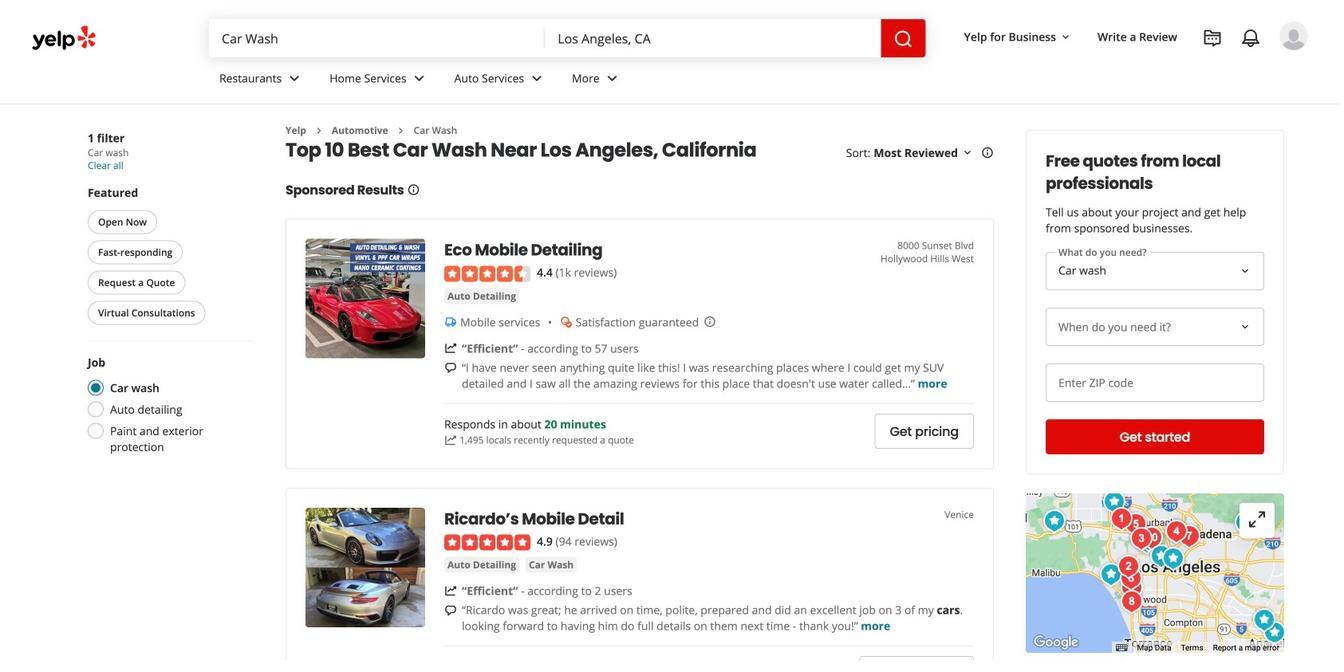 Task type: describe. For each thing, give the bounding box(es) containing it.
user actions element
[[952, 20, 1331, 118]]

eco mobile detailing image
[[306, 239, 425, 359]]

none field things to do, nail salons, plumbers
[[209, 19, 545, 57]]

0 horizontal spatial 16 chevron down v2 image
[[962, 147, 974, 159]]

When do you need it? field
[[1046, 308, 1265, 346]]

1 16 chevron right v2 image from the left
[[313, 124, 325, 137]]

24 chevron down v2 image
[[527, 69, 547, 88]]

What do you need? field
[[1046, 252, 1265, 290]]

2 16 chevron right v2 image from the left
[[395, 124, 407, 137]]

4.4 star rating image
[[444, 266, 531, 282]]

16 speech v2 image
[[444, 362, 457, 375]]

gary o. image
[[1280, 22, 1309, 50]]

16 trending v2 image
[[444, 434, 457, 447]]

16 satisfactions guaranteed v2 image
[[560, 316, 573, 329]]

projects image
[[1203, 29, 1222, 48]]

3 24 chevron down v2 image from the left
[[603, 69, 622, 88]]

2 24 chevron down v2 image from the left
[[410, 69, 429, 88]]

things to do, nail salons, plumbers search field
[[209, 19, 545, 57]]

2 16 trending v2 image from the top
[[444, 585, 457, 598]]



Task type: locate. For each thing, give the bounding box(es) containing it.
group
[[85, 185, 254, 328]]

16 trending v2 image
[[444, 342, 457, 355], [444, 585, 457, 598]]

none field address, neighborhood, city, state or zip
[[545, 19, 881, 57]]

16 trending v2 image up 16 speech v2 image
[[444, 585, 457, 598]]

16 trending v2 image up 16 speech v2 icon
[[444, 342, 457, 355]]

1 16 trending v2 image from the top
[[444, 342, 457, 355]]

None field
[[209, 19, 545, 57], [545, 19, 881, 57]]

2 horizontal spatial 24 chevron down v2 image
[[603, 69, 622, 88]]

None search field
[[209, 19, 926, 57]]

0 vertical spatial 16 trending v2 image
[[444, 342, 457, 355]]

24 chevron down v2 image
[[285, 69, 304, 88], [410, 69, 429, 88], [603, 69, 622, 88]]

1 none field from the left
[[209, 19, 545, 57]]

option group
[[83, 355, 254, 455]]

16 speech v2 image
[[444, 605, 457, 618]]

1 vertical spatial 16 trending v2 image
[[444, 585, 457, 598]]

1 24 chevron down v2 image from the left
[[285, 69, 304, 88]]

0 vertical spatial 16 chevron down v2 image
[[1060, 31, 1072, 44]]

16 chevron right v2 image
[[313, 124, 325, 137], [395, 124, 407, 137]]

ricardo's mobile detail image
[[306, 508, 425, 628]]

0 horizontal spatial 16 chevron right v2 image
[[313, 124, 325, 137]]

1 horizontal spatial 16 chevron down v2 image
[[1060, 31, 1072, 44]]

business categories element
[[207, 57, 1309, 104]]

4.9 star rating image
[[444, 535, 531, 551]]

info icon image
[[704, 316, 717, 328], [704, 316, 717, 328]]

address, neighborhood, city, state or zip search field
[[545, 19, 881, 57]]

  text field
[[1046, 364, 1265, 402]]

16 chevron down v2 image
[[1060, 31, 1072, 44], [962, 147, 974, 159]]

0 horizontal spatial 24 chevron down v2 image
[[285, 69, 304, 88]]

16 info v2 image
[[407, 183, 420, 196]]

16 info v2 image
[[981, 147, 994, 159]]

1 horizontal spatial 24 chevron down v2 image
[[410, 69, 429, 88]]

16 shipping v2 image
[[444, 316, 457, 329]]

notifications image
[[1242, 29, 1261, 48]]

search image
[[894, 30, 913, 49]]

2 none field from the left
[[545, 19, 881, 57]]

1 horizontal spatial 16 chevron right v2 image
[[395, 124, 407, 137]]

1 vertical spatial 16 chevron down v2 image
[[962, 147, 974, 159]]



Task type: vqa. For each thing, say whether or not it's contained in the screenshot.
topmost 16 speech v2 icon
yes



